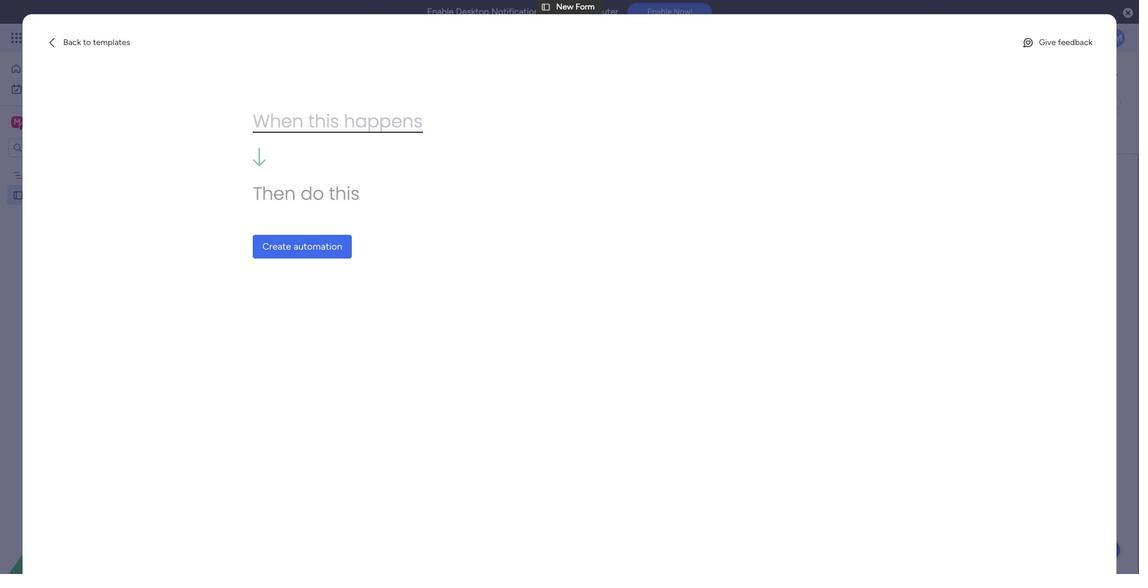 Task type: describe. For each thing, give the bounding box(es) containing it.
powered by
[[238, 128, 288, 139]]

select product image
[[11, 32, 23, 44]]

lottie animation image
[[0, 455, 151, 574]]

then do this
[[253, 181, 360, 207]]

form inside list box
[[47, 190, 66, 200]]

enable now! button
[[628, 3, 712, 21]]

notifications
[[491, 7, 543, 17]]

automation
[[294, 241, 342, 252]]

back
[[63, 37, 81, 47]]

my work option
[[7, 80, 144, 99]]

help button
[[1079, 541, 1120, 560]]

management
[[120, 31, 184, 45]]

do
[[301, 181, 324, 207]]

back to templates
[[63, 37, 130, 47]]

m
[[14, 117, 21, 127]]

then
[[253, 181, 296, 207]]

workforms logo image
[[293, 124, 360, 143]]

work for my
[[41, 84, 59, 94]]

main workspace
[[27, 116, 97, 128]]

project
[[28, 170, 55, 180]]

create
[[262, 241, 291, 252]]

dapulse close image
[[1123, 7, 1134, 19]]

search everything image
[[1036, 32, 1048, 44]]

0 horizontal spatial new
[[28, 190, 45, 200]]

on
[[546, 7, 557, 17]]

desktop
[[456, 7, 489, 17]]

give
[[1039, 37, 1056, 47]]

enable for enable desktop notifications on this computer
[[427, 7, 454, 17]]

enable now!
[[648, 7, 693, 17]]

1 vertical spatial new form
[[28, 190, 66, 200]]

give feedback button
[[1018, 33, 1098, 52]]

this
[[560, 7, 576, 17]]

1 vertical spatial this
[[329, 181, 360, 207]]

1 horizontal spatial new form
[[556, 2, 595, 12]]

monday
[[53, 31, 94, 45]]

management
[[57, 170, 106, 180]]

Search in workspace field
[[25, 141, 99, 155]]

lottie animation element
[[0, 455, 151, 574]]



Task type: locate. For each thing, give the bounding box(es) containing it.
main
[[27, 116, 48, 128]]

0 horizontal spatial enable
[[427, 7, 454, 17]]

give feedback link
[[1018, 33, 1098, 52]]

1 horizontal spatial work
[[96, 31, 117, 45]]

workspace selection element
[[11, 115, 99, 131]]

list box containing project management
[[0, 162, 151, 365]]

this
[[308, 109, 339, 134], [329, 181, 360, 207]]

new
[[556, 2, 574, 12], [28, 190, 45, 200]]

powered
[[238, 128, 275, 139]]

feedback
[[1058, 37, 1093, 47]]

work inside option
[[41, 84, 59, 94]]

back to templates button
[[42, 33, 135, 52]]

work
[[96, 31, 117, 45], [41, 84, 59, 94]]

1 horizontal spatial enable
[[648, 7, 672, 17]]

enable left now! at the right top of the page
[[648, 7, 672, 17]]

create automation button
[[253, 235, 352, 259]]

help
[[1089, 545, 1110, 556]]

0 vertical spatial new form
[[556, 2, 595, 12]]

happens
[[344, 109, 423, 134]]

0 vertical spatial this
[[308, 109, 339, 134]]

1 horizontal spatial new
[[556, 2, 574, 12]]

form
[[576, 2, 595, 12], [47, 190, 66, 200]]

create automation
[[262, 241, 342, 252]]

when this happens
[[253, 109, 423, 134]]

new form right notifications
[[556, 2, 595, 12]]

enable desktop notifications on this computer
[[427, 7, 619, 17]]

option
[[0, 164, 151, 166]]

this right by in the left top of the page
[[308, 109, 339, 134]]

form down project management
[[47, 190, 66, 200]]

give feedback
[[1039, 37, 1093, 47]]

enable inside button
[[648, 7, 672, 17]]

my work
[[27, 84, 59, 94]]

1 vertical spatial form
[[47, 190, 66, 200]]

work for monday
[[96, 31, 117, 45]]

when
[[253, 109, 304, 134]]

computer
[[578, 7, 619, 17]]

0 vertical spatial new
[[556, 2, 574, 12]]

to
[[83, 37, 91, 47]]

new form
[[556, 2, 595, 12], [28, 190, 66, 200]]

by
[[278, 128, 288, 139]]

new form down project at top
[[28, 190, 66, 200]]

1 horizontal spatial form
[[576, 2, 595, 12]]

0 horizontal spatial new form
[[28, 190, 66, 200]]

enable
[[427, 7, 454, 17], [648, 7, 672, 17]]

templates
[[93, 37, 130, 47]]

workspace image
[[11, 116, 23, 129]]

project management
[[28, 170, 106, 180]]

jeremy miller image
[[1106, 28, 1125, 47]]

home
[[26, 64, 49, 74]]

1 vertical spatial work
[[41, 84, 59, 94]]

form right this at the top of page
[[576, 2, 595, 12]]

workspace
[[50, 116, 97, 128]]

my work link
[[7, 80, 144, 99]]

help image
[[1062, 32, 1074, 44]]

1 vertical spatial new
[[28, 190, 45, 200]]

collapse board header image
[[1109, 97, 1119, 107]]

work right my
[[41, 84, 59, 94]]

my
[[27, 84, 39, 94]]

new left computer
[[556, 2, 574, 12]]

0 vertical spatial form
[[576, 2, 595, 12]]

work right to
[[96, 31, 117, 45]]

monday work management
[[53, 31, 184, 45]]

home link
[[7, 59, 144, 78]]

list box
[[0, 162, 151, 365]]

now!
[[674, 7, 693, 17]]

0 vertical spatial work
[[96, 31, 117, 45]]

0 horizontal spatial form
[[47, 190, 66, 200]]

enable for enable now!
[[648, 7, 672, 17]]

public board image
[[12, 189, 24, 201]]

home option
[[7, 59, 144, 78]]

this right 'do'
[[329, 181, 360, 207]]

0 horizontal spatial work
[[41, 84, 59, 94]]

new right public board icon
[[28, 190, 45, 200]]

enable left desktop at left
[[427, 7, 454, 17]]



Task type: vqa. For each thing, say whether or not it's contained in the screenshot.
'New Task'
no



